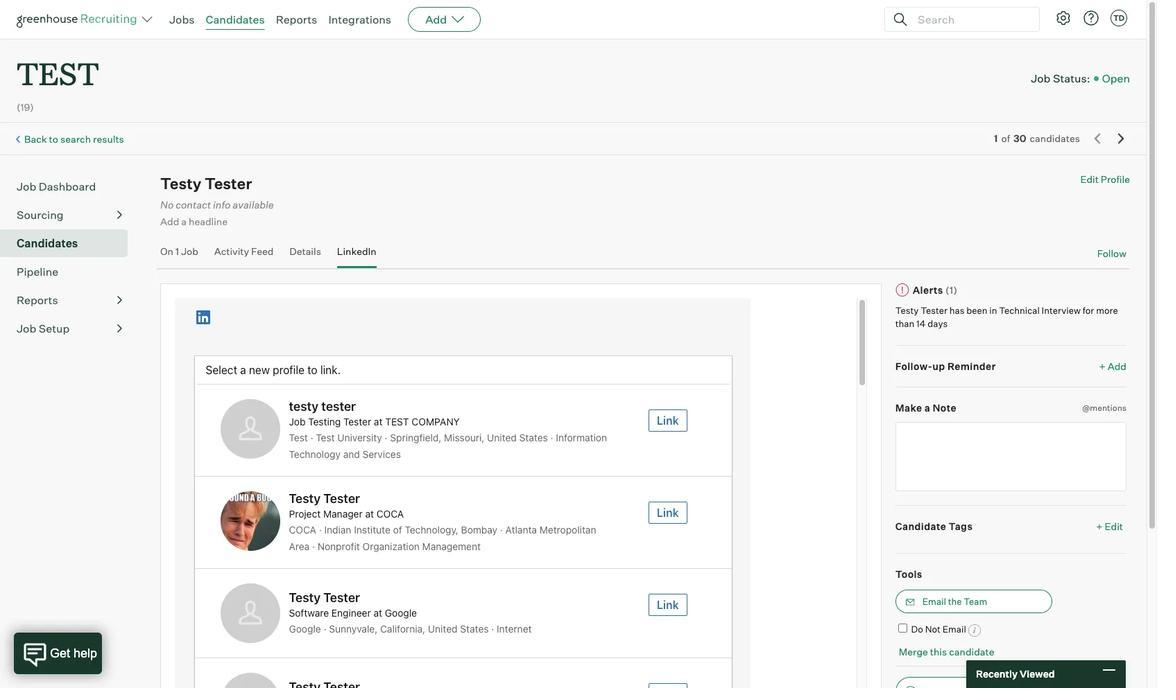 Task type: describe. For each thing, give the bounding box(es) containing it.
(19)
[[17, 101, 34, 113]]

status:
[[1053, 71, 1090, 85]]

2 vertical spatial add
[[1108, 361, 1127, 372]]

feed
[[251, 245, 274, 257]]

test
[[17, 53, 99, 94]]

candidate
[[949, 646, 994, 658]]

add button
[[408, 7, 481, 32]]

1 horizontal spatial a
[[925, 403, 930, 414]]

email the team button
[[895, 590, 1052, 614]]

contact
[[176, 199, 211, 212]]

sourcing link
[[17, 207, 122, 224]]

email inside button
[[923, 596, 946, 608]]

than
[[895, 319, 915, 330]]

merge this candidate
[[899, 646, 994, 658]]

job status:
[[1031, 71, 1090, 85]]

candidate tags
[[895, 521, 973, 533]]

make a note
[[895, 403, 957, 414]]

note
[[933, 403, 957, 414]]

job for job status:
[[1031, 71, 1051, 85]]

not
[[925, 624, 941, 635]]

+ add
[[1099, 361, 1127, 372]]

recently
[[976, 669, 1018, 681]]

test link
[[17, 39, 99, 97]]

1 of 30 candidates
[[994, 133, 1080, 144]]

do
[[911, 624, 923, 635]]

linkedin link
[[337, 245, 377, 266]]

back to search results link
[[24, 133, 124, 145]]

technical
[[999, 305, 1040, 316]]

details link
[[289, 245, 321, 266]]

headline
[[189, 216, 228, 228]]

+ edit
[[1096, 521, 1123, 533]]

sourcing
[[17, 208, 64, 222]]

tester for testy tester has been in technical interview for more than 14 days
[[921, 305, 948, 316]]

alerts
[[913, 285, 943, 296]]

info
[[213, 199, 230, 212]]

job right 'on'
[[181, 245, 198, 257]]

team
[[964, 596, 987, 608]]

td button
[[1108, 7, 1130, 29]]

edit profile
[[1080, 174, 1130, 185]]

tester for testy tester no contact info available add a headline
[[205, 174, 252, 193]]

integrations
[[328, 12, 391, 26]]

recently viewed
[[976, 669, 1055, 681]]

jobs
[[169, 12, 195, 26]]

edit profile link
[[1080, 174, 1130, 185]]

td
[[1113, 13, 1125, 23]]

dashboard
[[39, 180, 96, 194]]

pipeline
[[17, 265, 58, 279]]

details
[[289, 245, 321, 257]]

no
[[160, 199, 174, 212]]

job dashboard link
[[17, 178, 122, 195]]

1 vertical spatial email
[[943, 624, 966, 635]]

activity feed
[[214, 245, 274, 257]]

tools
[[895, 569, 923, 581]]

on 1 job link
[[160, 245, 198, 266]]

back
[[24, 133, 47, 145]]

add inside testy tester no contact info available add a headline
[[160, 216, 179, 228]]

a inside testy tester no contact info available add a headline
[[181, 216, 187, 228]]

job setup link
[[17, 321, 122, 337]]

testy for testy tester no contact info available add a headline
[[160, 174, 201, 193]]

tags
[[949, 521, 973, 533]]

setup
[[39, 322, 70, 336]]

of
[[1001, 133, 1010, 144]]

0 vertical spatial candidates link
[[206, 12, 265, 26]]

activity feed link
[[214, 245, 274, 266]]

Search text field
[[914, 9, 1027, 29]]

search
[[60, 133, 91, 145]]

pipeline link
[[17, 264, 122, 280]]

available
[[233, 199, 274, 212]]

back to search results
[[24, 133, 124, 145]]

more
[[1096, 305, 1118, 316]]

+ for + edit
[[1096, 521, 1103, 533]]

candidate
[[895, 521, 946, 533]]

job setup
[[17, 322, 70, 336]]

0 vertical spatial 1
[[994, 133, 998, 144]]



Task type: vqa. For each thing, say whether or not it's contained in the screenshot.
the leftmost Job Boards LINK
no



Task type: locate. For each thing, give the bounding box(es) containing it.
testy inside testy tester no contact info available add a headline
[[160, 174, 201, 193]]

tester inside testy tester no contact info available add a headline
[[205, 174, 252, 193]]

results
[[93, 133, 124, 145]]

tester inside testy tester has been in technical interview for more than 14 days
[[921, 305, 948, 316]]

integrations link
[[328, 12, 391, 26]]

up
[[933, 361, 945, 372]]

email the team
[[923, 596, 987, 608]]

alerts (1)
[[913, 285, 958, 296]]

1 vertical spatial reports link
[[17, 292, 122, 309]]

14
[[917, 319, 926, 330]]

1 horizontal spatial candidates
[[206, 12, 265, 26]]

reports link
[[276, 12, 317, 26], [17, 292, 122, 309]]

0 horizontal spatial a
[[181, 216, 187, 228]]

@mentions link
[[1083, 402, 1127, 415]]

on 1 job
[[160, 245, 198, 257]]

None text field
[[895, 422, 1127, 492]]

reports left integrations link
[[276, 12, 317, 26]]

candidates down sourcing
[[17, 237, 78, 251]]

0 vertical spatial candidates
[[206, 12, 265, 26]]

follow link
[[1097, 247, 1127, 260]]

1 vertical spatial +
[[1096, 521, 1103, 533]]

+ for + add
[[1099, 361, 1106, 372]]

make
[[895, 403, 922, 414]]

1 horizontal spatial reports
[[276, 12, 317, 26]]

1 vertical spatial testy
[[895, 305, 919, 316]]

follow
[[1097, 248, 1127, 259]]

activity
[[214, 245, 249, 257]]

has
[[950, 305, 965, 316]]

testy tester no contact info available add a headline
[[160, 174, 274, 228]]

tester up days
[[921, 305, 948, 316]]

a left note
[[925, 403, 930, 414]]

tester up info at the top of page
[[205, 174, 252, 193]]

+ edit link
[[1093, 517, 1127, 536]]

add inside popup button
[[425, 12, 447, 26]]

candidates link
[[206, 12, 265, 26], [17, 235, 122, 252]]

Do Not Email checkbox
[[898, 624, 907, 633]]

0 horizontal spatial reports link
[[17, 292, 122, 309]]

the
[[948, 596, 962, 608]]

testy for testy tester has been in technical interview for more than 14 days
[[895, 305, 919, 316]]

reports link left integrations link
[[276, 12, 317, 26]]

1
[[994, 133, 998, 144], [176, 245, 179, 257]]

job
[[1031, 71, 1051, 85], [17, 180, 36, 194], [181, 245, 198, 257], [17, 322, 36, 336]]

open
[[1102, 71, 1130, 85]]

profile
[[1101, 174, 1130, 185]]

job dashboard
[[17, 180, 96, 194]]

tester
[[205, 174, 252, 193], [921, 305, 948, 316]]

1 vertical spatial candidates
[[17, 237, 78, 251]]

edit
[[1080, 174, 1099, 185], [1105, 521, 1123, 533]]

job up sourcing
[[17, 180, 36, 194]]

0 horizontal spatial candidates link
[[17, 235, 122, 252]]

@mentions
[[1083, 403, 1127, 414]]

1 inside on 1 job link
[[176, 245, 179, 257]]

1 horizontal spatial testy
[[895, 305, 919, 316]]

reports down the pipeline
[[17, 294, 58, 307]]

email right not at the right bottom
[[943, 624, 966, 635]]

1 vertical spatial candidates link
[[17, 235, 122, 252]]

+
[[1099, 361, 1106, 372], [1096, 521, 1103, 533]]

follow-
[[895, 361, 933, 372]]

testy up than
[[895, 305, 919, 316]]

+ add link
[[1099, 360, 1127, 373]]

for
[[1083, 305, 1094, 316]]

add
[[425, 12, 447, 26], [160, 216, 179, 228], [1108, 361, 1127, 372]]

email left the
[[923, 596, 946, 608]]

merge
[[899, 646, 928, 658]]

in
[[989, 305, 997, 316]]

0 vertical spatial +
[[1099, 361, 1106, 372]]

follow-up reminder
[[895, 361, 996, 372]]

1 horizontal spatial 1
[[994, 133, 998, 144]]

(1)
[[946, 285, 958, 296]]

to
[[49, 133, 58, 145]]

candidates
[[1030, 133, 1080, 144]]

0 vertical spatial add
[[425, 12, 447, 26]]

merge this candidate link
[[899, 646, 994, 658]]

0 horizontal spatial testy
[[160, 174, 201, 193]]

been
[[967, 305, 988, 316]]

reminder
[[948, 361, 996, 372]]

a down contact
[[181, 216, 187, 228]]

reports link up job setup "link"
[[17, 292, 122, 309]]

job left status: at the right top of page
[[1031, 71, 1051, 85]]

0 horizontal spatial 1
[[176, 245, 179, 257]]

1 left of
[[994, 133, 998, 144]]

30
[[1014, 133, 1026, 144]]

job for job setup
[[17, 322, 36, 336]]

0 horizontal spatial reports
[[17, 294, 58, 307]]

testy inside testy tester has been in technical interview for more than 14 days
[[895, 305, 919, 316]]

this
[[930, 646, 947, 658]]

0 vertical spatial tester
[[205, 174, 252, 193]]

1 vertical spatial add
[[160, 216, 179, 228]]

reports
[[276, 12, 317, 26], [17, 294, 58, 307]]

0 horizontal spatial edit
[[1080, 174, 1099, 185]]

viewed
[[1020, 669, 1055, 681]]

1 horizontal spatial tester
[[921, 305, 948, 316]]

configure image
[[1055, 10, 1072, 26]]

1 vertical spatial 1
[[176, 245, 179, 257]]

1 right 'on'
[[176, 245, 179, 257]]

1 vertical spatial a
[[925, 403, 930, 414]]

0 vertical spatial testy
[[160, 174, 201, 193]]

0 vertical spatial edit
[[1080, 174, 1099, 185]]

greenhouse recruiting image
[[17, 11, 142, 28]]

1 horizontal spatial candidates link
[[206, 12, 265, 26]]

a
[[181, 216, 187, 228], [925, 403, 930, 414]]

candidates link down sourcing link
[[17, 235, 122, 252]]

1 horizontal spatial edit
[[1105, 521, 1123, 533]]

linkedin
[[337, 245, 377, 257]]

1 vertical spatial reports
[[17, 294, 58, 307]]

candidates link right jobs link
[[206, 12, 265, 26]]

testy
[[160, 174, 201, 193], [895, 305, 919, 316]]

job left setup
[[17, 322, 36, 336]]

2 horizontal spatial add
[[1108, 361, 1127, 372]]

job inside "link"
[[17, 322, 36, 336]]

testy tester has been in technical interview for more than 14 days
[[895, 305, 1118, 330]]

0 vertical spatial reports link
[[276, 12, 317, 26]]

0 horizontal spatial add
[[160, 216, 179, 228]]

candidates right jobs link
[[206, 12, 265, 26]]

1 vertical spatial edit
[[1105, 521, 1123, 533]]

testy up contact
[[160, 174, 201, 193]]

1 vertical spatial tester
[[921, 305, 948, 316]]

0 horizontal spatial tester
[[205, 174, 252, 193]]

candidates
[[206, 12, 265, 26], [17, 237, 78, 251]]

do not email
[[911, 624, 966, 635]]

days
[[928, 319, 948, 330]]

0 vertical spatial a
[[181, 216, 187, 228]]

0 vertical spatial reports
[[276, 12, 317, 26]]

0 horizontal spatial candidates
[[17, 237, 78, 251]]

on
[[160, 245, 173, 257]]

0 vertical spatial email
[[923, 596, 946, 608]]

interview
[[1042, 305, 1081, 316]]

job for job dashboard
[[17, 180, 36, 194]]

1 horizontal spatial add
[[425, 12, 447, 26]]

td button
[[1111, 10, 1127, 26]]

1 horizontal spatial reports link
[[276, 12, 317, 26]]



